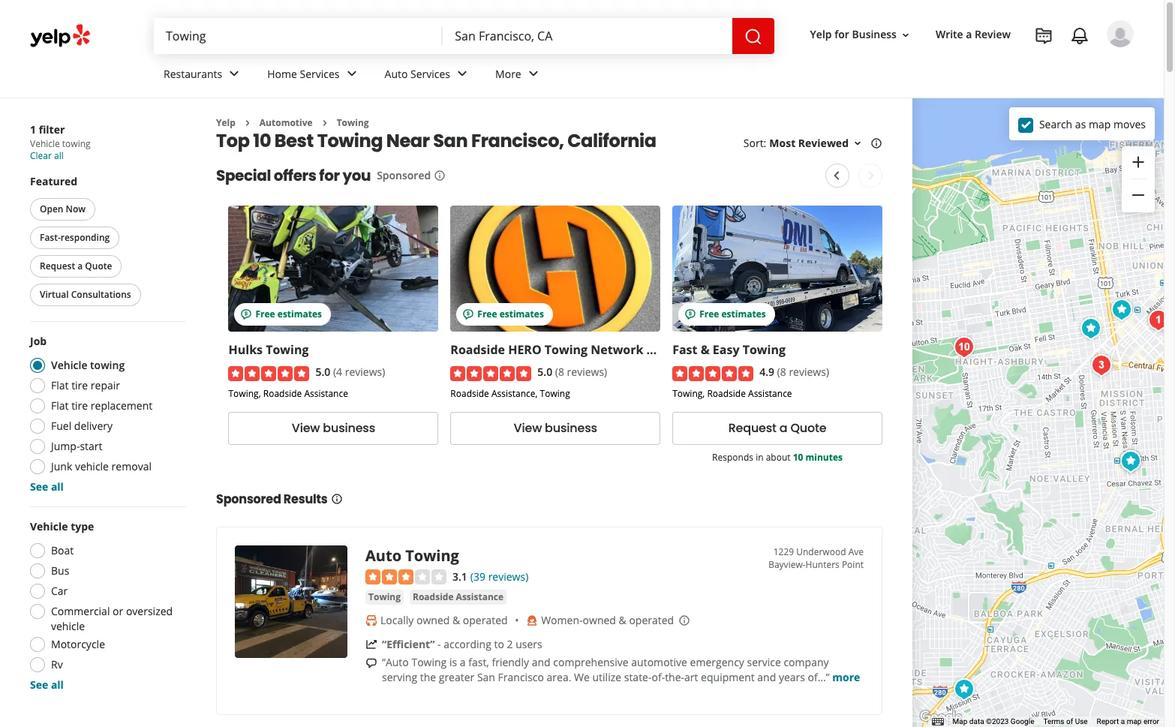 Task type: locate. For each thing, give the bounding box(es) containing it.
services
[[300, 66, 340, 81], [411, 66, 450, 81]]

0 horizontal spatial request a quote
[[40, 260, 112, 272]]

5 star rating image down hulks towing at the left of the page
[[229, 366, 310, 381]]

see all for junk vehicle removal
[[30, 480, 64, 494]]

2 estimates from the left
[[500, 308, 544, 321]]

clear all link
[[30, 149, 64, 162]]

2 owned from the left
[[583, 614, 616, 628]]

a down fast-responding button
[[78, 260, 83, 272]]

free
[[256, 308, 275, 321], [478, 308, 497, 321], [700, 308, 719, 321]]

1 horizontal spatial 16 free estimates v2 image
[[463, 309, 475, 321]]

"auto
[[382, 656, 409, 670]]

view business
[[292, 420, 375, 437], [514, 420, 597, 437]]

vehicle up boat
[[30, 519, 68, 534]]

1 flat from the top
[[51, 378, 69, 393]]

1 horizontal spatial (8
[[777, 365, 786, 379]]

24 chevron down v2 image
[[225, 65, 243, 83], [343, 65, 361, 83], [453, 65, 471, 83]]

1 vertical spatial flat
[[51, 399, 69, 413]]

16 chevron right v2 image right yelp link
[[242, 117, 254, 129]]

1 horizontal spatial san
[[477, 671, 495, 685]]

company
[[784, 656, 829, 670]]

24 chevron down v2 image inside 'home services' link
[[343, 65, 361, 83]]

1 vertical spatial quote
[[791, 420, 827, 437]]

junk
[[51, 459, 72, 474]]

assistance down 4.9
[[748, 387, 792, 400]]

0 vertical spatial option group
[[26, 334, 186, 495]]

quote up the minutes
[[791, 420, 827, 437]]

2 see all button from the top
[[30, 678, 64, 692]]

& down roadside assistance button
[[453, 614, 460, 628]]

restaurants link
[[152, 54, 255, 98]]

a & j towing image
[[949, 675, 979, 705]]

1 horizontal spatial for
[[835, 27, 850, 42]]

yelp down restaurants link
[[216, 116, 236, 129]]

0 horizontal spatial map
[[1089, 117, 1111, 131]]

5.0 for hero
[[538, 365, 553, 379]]

towing inside 1 filter vehicle towing clear all
[[62, 137, 91, 150]]

operated
[[463, 614, 508, 628], [629, 614, 674, 628]]

hunters
[[806, 558, 840, 571]]

3 16 free estimates v2 image from the left
[[685, 309, 697, 321]]

flat up fuel
[[51, 399, 69, 413]]

service
[[740, 342, 783, 358]]

view for hero
[[514, 420, 542, 437]]

5.0 down hero on the top of the page
[[538, 365, 553, 379]]

roadside for roadside assistance
[[413, 591, 454, 604]]

1 16 chevron right v2 image from the left
[[242, 117, 254, 129]]

and down users
[[532, 656, 551, 670]]

sponsored down near
[[377, 168, 431, 183]]

roadside assistance
[[413, 591, 504, 604]]

bus
[[51, 564, 69, 578]]

roadside left hero on the top of the page
[[451, 342, 505, 358]]

see for junk vehicle removal
[[30, 480, 48, 494]]

vehicle inside commercial or oversized vehicle
[[51, 619, 85, 633]]

map for error
[[1127, 718, 1142, 726]]

1 vertical spatial all
[[51, 480, 64, 494]]

owned up -
[[417, 614, 450, 628]]

yelp inside yelp for business button
[[810, 27, 832, 42]]

san
[[433, 129, 468, 153], [477, 671, 495, 685]]

write a review link
[[930, 21, 1017, 48]]

results
[[284, 491, 328, 508]]

16 info v2 image down 'top 10 best towing near san francisco, california'
[[434, 170, 446, 182]]

towing inside "button"
[[369, 591, 401, 604]]

view business link for hero
[[451, 412, 661, 445]]

16 free estimates v2 image for hulks
[[241, 309, 253, 321]]

5 star rating image
[[229, 366, 310, 381], [451, 366, 532, 381]]

1 horizontal spatial view business link
[[451, 412, 661, 445]]

1 horizontal spatial view
[[514, 420, 542, 437]]

vehicle down the start
[[75, 459, 109, 474]]

16 chevron right v2 image
[[242, 117, 254, 129], [319, 117, 331, 129]]

reviews) for towing
[[345, 365, 385, 379]]

1 horizontal spatial estimates
[[500, 308, 544, 321]]

1 vertical spatial sponsored
[[216, 491, 281, 508]]

16 free estimates v2 image
[[241, 309, 253, 321], [463, 309, 475, 321], [685, 309, 697, 321]]

flat tire replacement
[[51, 399, 153, 413]]

24 chevron down v2 image inside restaurants link
[[225, 65, 243, 83]]

2 option group from the top
[[26, 519, 186, 693]]

open now button
[[30, 198, 95, 221]]

and
[[647, 342, 669, 358], [532, 656, 551, 670], [758, 671, 776, 685]]

view business for hero
[[514, 420, 597, 437]]

0 horizontal spatial none field
[[166, 28, 431, 44]]

years
[[779, 671, 805, 685]]

business categories element
[[152, 54, 1134, 98]]

all right clear
[[54, 149, 64, 162]]

1 (8 from the left
[[555, 365, 564, 379]]

for left business at the top right
[[835, 27, 850, 42]]

1 horizontal spatial operated
[[629, 614, 674, 628]]

utilize
[[593, 671, 622, 685]]

for
[[835, 27, 850, 42], [319, 165, 340, 186]]

owned up comprehensive
[[583, 614, 616, 628]]

2 see all from the top
[[30, 678, 64, 692]]

services right home
[[300, 66, 340, 81]]

free estimates
[[256, 308, 322, 321], [478, 308, 544, 321], [700, 308, 766, 321]]

2 horizontal spatial estimates
[[722, 308, 766, 321]]

in
[[756, 451, 764, 464]]

2 flat from the top
[[51, 399, 69, 413]]

auto up 3.1 star rating image
[[366, 546, 402, 566]]

1 owned from the left
[[417, 614, 450, 628]]

1 vertical spatial vehicle
[[51, 619, 85, 633]]

a right is
[[460, 656, 466, 670]]

request a quote inside the featured group
[[40, 260, 112, 272]]

responds
[[712, 451, 754, 464]]

0 horizontal spatial free estimates
[[256, 308, 322, 321]]

map right as
[[1089, 117, 1111, 131]]

0 horizontal spatial for
[[319, 165, 340, 186]]

0 vertical spatial tire
[[71, 378, 88, 393]]

all down rv in the bottom left of the page
[[51, 678, 64, 692]]

1 5 star rating image from the left
[[229, 366, 310, 381]]

towing, roadside assistance down 4.9 star rating image at the right bottom of the page
[[673, 387, 792, 400]]

0 vertical spatial see all button
[[30, 480, 64, 494]]

request a quote for the topmost request a quote button
[[40, 260, 112, 272]]

sponsored left results
[[216, 491, 281, 508]]

16 chevron down v2 image inside most reviewed popup button
[[852, 138, 864, 150]]

& right fast
[[701, 342, 710, 358]]

24 chevron down v2 image right auto services
[[453, 65, 471, 83]]

towing, roadside assistance down hulks towing at the left of the page
[[229, 387, 348, 400]]

san right near
[[433, 129, 468, 153]]

3 free estimates from the left
[[700, 308, 766, 321]]

request for the bottommost request a quote button
[[729, 420, 777, 437]]

&
[[701, 342, 710, 358], [453, 614, 460, 628], [619, 614, 627, 628]]

0 horizontal spatial free estimates link
[[229, 206, 439, 332]]

request a quote down fast-responding button
[[40, 260, 112, 272]]

0 vertical spatial san
[[433, 129, 468, 153]]

0 horizontal spatial services
[[300, 66, 340, 81]]

is
[[450, 656, 457, 670]]

3 24 chevron down v2 image from the left
[[453, 65, 471, 83]]

1 view business link from the left
[[229, 412, 439, 445]]

2 5 star rating image from the left
[[451, 366, 532, 381]]

5.0 left the (4
[[316, 365, 330, 379]]

auto for auto towing
[[366, 546, 402, 566]]

owned for women-
[[583, 614, 616, 628]]

1 estimates from the left
[[278, 308, 322, 321]]

view business link down the (4
[[229, 412, 439, 445]]

request a quote button down fast-responding button
[[30, 255, 122, 278]]

estimates for towing
[[278, 308, 322, 321]]

google image
[[916, 708, 966, 727]]

3 estimates from the left
[[722, 308, 766, 321]]

yelp for business
[[810, 27, 897, 42]]

0 vertical spatial request
[[40, 260, 75, 272]]

quote
[[85, 260, 112, 272], [791, 420, 827, 437]]

1
[[30, 122, 36, 137]]

view down assistance,
[[514, 420, 542, 437]]

2 services from the left
[[411, 66, 450, 81]]

0 horizontal spatial request
[[40, 260, 75, 272]]

report
[[1097, 718, 1119, 726]]

map
[[1089, 117, 1111, 131], [1127, 718, 1142, 726]]

ted & al's service center image
[[949, 333, 979, 363]]

2 view business from the left
[[514, 420, 597, 437]]

request up virtual
[[40, 260, 75, 272]]

2 horizontal spatial free estimates
[[700, 308, 766, 321]]

4.9 star rating image
[[673, 366, 754, 381]]

see all button down rv in the bottom left of the page
[[30, 678, 64, 692]]

1 towing, roadside assistance from the left
[[229, 387, 348, 400]]

5.0
[[316, 365, 330, 379], [538, 365, 553, 379]]

1 horizontal spatial quote
[[791, 420, 827, 437]]

towing,
[[229, 387, 261, 400], [673, 387, 705, 400]]

1 see all button from the top
[[30, 480, 64, 494]]

estimates
[[278, 308, 322, 321], [500, 308, 544, 321], [722, 308, 766, 321]]

2 horizontal spatial free estimates link
[[673, 206, 883, 332]]

(39
[[470, 570, 486, 584]]

area.
[[547, 671, 572, 685]]

towing inside "auto towing is a fast, friendly and comprehensive automotive emergency service company serving the greater san francisco area. we utilize state-of-the-art equipment and years of…" more
[[412, 656, 447, 670]]

2 vertical spatial vehicle
[[30, 519, 68, 534]]

request a quote button up responds in about 10 minutes
[[673, 412, 883, 445]]

towing down the filter
[[62, 137, 91, 150]]

serving
[[382, 671, 417, 685]]

and left fast
[[647, 342, 669, 358]]

10 right "top"
[[253, 129, 271, 153]]

1 view business from the left
[[292, 420, 375, 437]]

2 none field from the left
[[455, 28, 720, 44]]

1 none field from the left
[[166, 28, 431, 44]]

1 see from the top
[[30, 480, 48, 494]]

reviews) right the (4
[[345, 365, 385, 379]]

request a quote up responds in about 10 minutes
[[729, 420, 827, 437]]

zoom in image
[[1130, 153, 1148, 171]]

towing up repair on the left bottom of page
[[90, 358, 125, 372]]

1 horizontal spatial 24 chevron down v2 image
[[343, 65, 361, 83]]

all for job
[[51, 480, 64, 494]]

a
[[966, 27, 972, 42], [78, 260, 83, 272], [780, 420, 788, 437], [460, 656, 466, 670], [1121, 718, 1125, 726]]

reviews) right 4.9
[[789, 365, 829, 379]]

reviews)
[[345, 365, 385, 379], [567, 365, 607, 379], [789, 365, 829, 379], [488, 570, 529, 584]]

0 vertical spatial 16 chevron down v2 image
[[900, 29, 912, 41]]

1 horizontal spatial owned
[[583, 614, 616, 628]]

0 horizontal spatial 16 chevron right v2 image
[[242, 117, 254, 129]]

1 free from the left
[[256, 308, 275, 321]]

error
[[1144, 718, 1160, 726]]

16 trending v2 image
[[366, 639, 378, 651]]

women-owned & operated
[[541, 614, 674, 628]]

1 horizontal spatial assistance
[[456, 591, 504, 604]]

0 horizontal spatial 16 info v2 image
[[331, 493, 343, 505]]

option group containing vehicle type
[[26, 519, 186, 693]]

16 info v2 image
[[434, 170, 446, 182], [331, 493, 343, 505]]

next image
[[863, 167, 881, 185]]

roadside for roadside assistance, towing
[[451, 387, 489, 400]]

0 vertical spatial for
[[835, 27, 850, 42]]

ave
[[849, 546, 864, 558]]

search
[[1039, 117, 1073, 131]]

0 vertical spatial see
[[30, 480, 48, 494]]

towing link up locally
[[366, 590, 404, 605]]

0 horizontal spatial and
[[532, 656, 551, 670]]

vehicle down commercial
[[51, 619, 85, 633]]

1 horizontal spatial yelp
[[810, 27, 832, 42]]

fuel delivery
[[51, 419, 113, 433]]

2 24 chevron down v2 image from the left
[[343, 65, 361, 83]]

commercial or oversized vehicle
[[51, 604, 173, 633]]

1 tire from the top
[[71, 378, 88, 393]]

0 horizontal spatial towing,
[[229, 387, 261, 400]]

1 horizontal spatial 5 star rating image
[[451, 366, 532, 381]]

1 horizontal spatial free estimates
[[478, 308, 544, 321]]

0 horizontal spatial sponsored
[[216, 491, 281, 508]]

free estimates up hero on the top of the page
[[478, 308, 544, 321]]

view business link for towing
[[229, 412, 439, 445]]

1 free estimates link from the left
[[229, 206, 439, 332]]

yelp left business at the top right
[[810, 27, 832, 42]]

roadside assistance, towing
[[451, 387, 570, 400]]

business
[[323, 420, 375, 437], [545, 420, 597, 437]]

assistance down (39
[[456, 591, 504, 604]]

request for the topmost request a quote button
[[40, 260, 75, 272]]

vehicle for vehicle towing
[[51, 358, 87, 372]]

free estimates up hulks towing at the left of the page
[[256, 308, 322, 321]]

free for towing
[[256, 308, 275, 321]]

1 vertical spatial 16 chevron down v2 image
[[852, 138, 864, 150]]

16 chevron down v2 image left 16 info v2 image
[[852, 138, 864, 150]]

2 horizontal spatial 24 chevron down v2 image
[[453, 65, 471, 83]]

auto
[[385, 66, 408, 81], [366, 546, 402, 566]]

roadside left assistance,
[[451, 387, 489, 400]]

16 chevron down v2 image right business at the top right
[[900, 29, 912, 41]]

1 5.0 from the left
[[316, 365, 330, 379]]

5.0 for towing
[[316, 365, 330, 379]]

estimates up hero on the top of the page
[[500, 308, 544, 321]]

the-
[[665, 671, 685, 685]]

jump-
[[51, 439, 80, 453]]

16 chevron down v2 image for most reviewed
[[852, 138, 864, 150]]

option group
[[26, 334, 186, 495], [26, 519, 186, 693]]

view business link down assistance,
[[451, 412, 661, 445]]

operated up automotive
[[629, 614, 674, 628]]

0 horizontal spatial assistance
[[304, 387, 348, 400]]

1 option group from the top
[[26, 334, 186, 495]]

none field the find
[[166, 28, 431, 44]]

0 vertical spatial all
[[54, 149, 64, 162]]

2 vertical spatial all
[[51, 678, 64, 692]]

estimates for &
[[722, 308, 766, 321]]

auto services link
[[373, 54, 483, 98]]

hulks
[[229, 342, 263, 358]]

minutes
[[806, 451, 843, 464]]

1 free estimates from the left
[[256, 308, 322, 321]]

sponsored
[[377, 168, 431, 183], [216, 491, 281, 508]]

services up 'top 10 best towing near san francisco, california'
[[411, 66, 450, 81]]

2 tire from the top
[[71, 399, 88, 413]]

vehicle
[[30, 137, 60, 150], [51, 358, 87, 372], [30, 519, 68, 534]]

1 see all from the top
[[30, 480, 64, 494]]

0 horizontal spatial (8
[[555, 365, 564, 379]]

tire for repair
[[71, 378, 88, 393]]

None search field
[[154, 18, 777, 54]]

0 horizontal spatial quote
[[85, 260, 112, 272]]

see all down junk
[[30, 480, 64, 494]]

(8 right 4.9
[[777, 365, 786, 379]]

0 vertical spatial towing link
[[337, 116, 369, 129]]

1 horizontal spatial none field
[[455, 28, 720, 44]]

0 vertical spatial map
[[1089, 117, 1111, 131]]

estimates up hulks towing at the left of the page
[[278, 308, 322, 321]]

2 free estimates from the left
[[478, 308, 544, 321]]

for inside button
[[835, 27, 850, 42]]

jerry's recovery & transport image
[[1116, 447, 1146, 477]]

2 (8 from the left
[[777, 365, 786, 379]]

auto towing link
[[366, 546, 459, 566]]

none field near
[[455, 28, 720, 44]]

1 vertical spatial vehicle
[[51, 358, 87, 372]]

1 vertical spatial auto
[[366, 546, 402, 566]]

2 16 chevron right v2 image from the left
[[319, 117, 331, 129]]

reviews) for hero
[[567, 365, 607, 379]]

towing, down hulks
[[229, 387, 261, 400]]

operated for locally owned & operated
[[463, 614, 508, 628]]

1 vertical spatial request
[[729, 420, 777, 437]]

more link
[[833, 671, 860, 685]]

san down the fast,
[[477, 671, 495, 685]]

towing link up you
[[337, 116, 369, 129]]

0 vertical spatial sponsored
[[377, 168, 431, 183]]

all for vehicle type
[[51, 678, 64, 692]]

locally owned & operated
[[381, 614, 508, 628]]

2 view from the left
[[514, 420, 542, 437]]

1 vertical spatial 10
[[793, 451, 803, 464]]

0 vertical spatial yelp
[[810, 27, 832, 42]]

None field
[[166, 28, 431, 44], [455, 28, 720, 44]]

1 vertical spatial towing
[[90, 358, 125, 372]]

0 horizontal spatial 5 star rating image
[[229, 366, 310, 381]]

3 free from the left
[[700, 308, 719, 321]]

2 free from the left
[[478, 308, 497, 321]]

0 vertical spatial see all
[[30, 480, 64, 494]]

0 horizontal spatial estimates
[[278, 308, 322, 321]]

roadside up locally owned & operated
[[413, 591, 454, 604]]

1 vertical spatial san
[[477, 671, 495, 685]]

tire for replacement
[[71, 399, 88, 413]]

1 horizontal spatial map
[[1127, 718, 1142, 726]]

for left you
[[319, 165, 340, 186]]

3 free estimates link from the left
[[673, 206, 883, 332]]

0 vertical spatial 16 info v2 image
[[434, 170, 446, 182]]

flat for flat tire repair
[[51, 378, 69, 393]]

4.9 (8 reviews)
[[760, 365, 829, 379]]

see all for rv
[[30, 678, 64, 692]]

1 vertical spatial yelp
[[216, 116, 236, 129]]

towing, for fast
[[673, 387, 705, 400]]

of…"
[[808, 671, 830, 685]]

flat down vehicle towing
[[51, 378, 69, 393]]

fast,
[[468, 656, 489, 670]]

auto inside business categories element
[[385, 66, 408, 81]]

map left error
[[1127, 718, 1142, 726]]

2 16 free estimates v2 image from the left
[[463, 309, 475, 321]]

0 horizontal spatial 5.0
[[316, 365, 330, 379]]

0 horizontal spatial towing, roadside assistance
[[229, 387, 348, 400]]

auto for auto services
[[385, 66, 408, 81]]

(8 for network
[[555, 365, 564, 379]]

request up in on the right bottom of page
[[729, 420, 777, 437]]

1 vertical spatial option group
[[26, 519, 186, 693]]

free estimates up fast & easy towing
[[700, 308, 766, 321]]

2 5.0 from the left
[[538, 365, 553, 379]]

operated up to on the left of page
[[463, 614, 508, 628]]

a right write
[[966, 27, 972, 42]]

10 right about
[[793, 451, 803, 464]]

roadside assistance button
[[410, 590, 507, 605]]

1 vertical spatial and
[[532, 656, 551, 670]]

16 info v2 image right results
[[331, 493, 343, 505]]

1 horizontal spatial 16 chevron right v2 image
[[319, 117, 331, 129]]

towing, roadside assistance for towing
[[229, 387, 348, 400]]

16 chevron right v2 image for towing
[[319, 117, 331, 129]]

tire down vehicle towing
[[71, 378, 88, 393]]

1 business from the left
[[323, 420, 375, 437]]

1 vertical spatial tire
[[71, 399, 88, 413]]

1 horizontal spatial request a quote button
[[673, 412, 883, 445]]

(8 up roadside assistance, towing
[[555, 365, 564, 379]]

16 chevron right v2 image right best
[[319, 117, 331, 129]]

info icon image
[[679, 614, 691, 626], [679, 614, 691, 626]]

1 horizontal spatial 10
[[793, 451, 803, 464]]

west wind automotive image
[[1086, 351, 1116, 381]]

auto towing image
[[235, 546, 348, 658]]

24 chevron down v2 image right home services
[[343, 65, 361, 83]]

car
[[51, 584, 68, 598]]

roadside inside button
[[413, 591, 454, 604]]

free estimates for towing
[[256, 308, 322, 321]]

services for home services
[[300, 66, 340, 81]]

5.0 (8 reviews)
[[538, 365, 607, 379]]

reviews) for &
[[789, 365, 829, 379]]

5 star rating image up roadside assistance, towing
[[451, 366, 532, 381]]

1 vertical spatial see all button
[[30, 678, 64, 692]]

and down service
[[758, 671, 776, 685]]

request inside the featured group
[[40, 260, 75, 272]]

reviews) down roadside hero towing network and jump start service link on the top of page
[[567, 365, 607, 379]]

hulks towing link
[[229, 342, 309, 358]]

a inside "auto towing is a fast, friendly and comprehensive automotive emergency service company serving the greater san francisco area. we utilize state-of-the-art equipment and years of…" more
[[460, 656, 466, 670]]

1 24 chevron down v2 image from the left
[[225, 65, 243, 83]]

automotive
[[631, 656, 687, 670]]

1 vertical spatial 16 info v2 image
[[331, 493, 343, 505]]

fast & easy towing
[[673, 342, 786, 358]]

estimates for hero
[[500, 308, 544, 321]]

view for towing
[[292, 420, 320, 437]]

0 horizontal spatial 24 chevron down v2 image
[[225, 65, 243, 83]]

0 vertical spatial quote
[[85, 260, 112, 272]]

vehicle down the filter
[[30, 137, 60, 150]]

auto up near
[[385, 66, 408, 81]]

all down junk
[[51, 480, 64, 494]]

2 see from the top
[[30, 678, 48, 692]]

roadside hero towing network and jump start service image
[[1107, 295, 1137, 325]]

2 towing, from the left
[[673, 387, 705, 400]]

autoreturn image
[[1158, 311, 1175, 341]]

towing, for hulks
[[229, 387, 261, 400]]

1 view from the left
[[292, 420, 320, 437]]

1 towing, from the left
[[229, 387, 261, 400]]

business for hero
[[545, 420, 597, 437]]

24 chevron down v2 image right restaurants
[[225, 65, 243, 83]]

see all button down junk
[[30, 480, 64, 494]]

1 vertical spatial see all
[[30, 678, 64, 692]]

Find text field
[[166, 28, 431, 44]]

view business for towing
[[292, 420, 375, 437]]

1 services from the left
[[300, 66, 340, 81]]

terms of use
[[1044, 718, 1088, 726]]

yelp for yelp for business
[[810, 27, 832, 42]]

16 chevron down v2 image
[[900, 29, 912, 41], [852, 138, 864, 150]]

auto services
[[385, 66, 450, 81]]

1 operated from the left
[[463, 614, 508, 628]]

1 vertical spatial request a quote
[[729, 420, 827, 437]]

"efficient"
[[382, 638, 435, 652]]

business for towing
[[323, 420, 375, 437]]

0 vertical spatial and
[[647, 342, 669, 358]]

2 view business link from the left
[[451, 412, 661, 445]]

1 horizontal spatial request a quote
[[729, 420, 827, 437]]

quote up consultations
[[85, 260, 112, 272]]

none field up 24 chevron down v2 image
[[455, 28, 720, 44]]

1 horizontal spatial towing,
[[673, 387, 705, 400]]

16 info v2 image
[[871, 138, 883, 150]]

view business down the (4
[[292, 420, 375, 437]]

2 business from the left
[[545, 420, 597, 437]]

1 16 free estimates v2 image from the left
[[241, 309, 253, 321]]

2 free estimates link from the left
[[451, 206, 661, 332]]

fast
[[673, 342, 698, 358]]

see all down rv in the bottom left of the page
[[30, 678, 64, 692]]

16 chevron down v2 image inside yelp for business button
[[900, 29, 912, 41]]

locally
[[381, 614, 414, 628]]

request
[[40, 260, 75, 272], [729, 420, 777, 437]]

3.1 star rating image
[[366, 570, 447, 585]]

0 horizontal spatial owned
[[417, 614, 450, 628]]

roadside down hulks towing at the left of the page
[[263, 387, 302, 400]]

0 horizontal spatial view
[[292, 420, 320, 437]]

a up about
[[780, 420, 788, 437]]

request a quote
[[40, 260, 112, 272], [729, 420, 827, 437]]

2 operated from the left
[[629, 614, 674, 628]]

open
[[40, 203, 63, 215]]

tire up fuel delivery on the bottom left of the page
[[71, 399, 88, 413]]

2 horizontal spatial free
[[700, 308, 719, 321]]

24 chevron down v2 image inside auto services link
[[453, 65, 471, 83]]

5 star rating image for roadside
[[451, 366, 532, 381]]

see for rv
[[30, 678, 48, 692]]

1 horizontal spatial services
[[411, 66, 450, 81]]

& for women-owned & operated
[[619, 614, 627, 628]]

2 towing, roadside assistance from the left
[[673, 387, 792, 400]]

towing, down 4.9 star rating image at the right bottom of the page
[[673, 387, 705, 400]]

none field up home services
[[166, 28, 431, 44]]

view business down assistance,
[[514, 420, 597, 437]]

1 horizontal spatial request
[[729, 420, 777, 437]]

assistance down the (4
[[304, 387, 348, 400]]

0 vertical spatial request a quote
[[40, 260, 112, 272]]

1 horizontal spatial free
[[478, 308, 497, 321]]

see
[[30, 480, 48, 494], [30, 678, 48, 692]]

group
[[1122, 146, 1155, 212]]

see all button for rv
[[30, 678, 64, 692]]



Task type: vqa. For each thing, say whether or not it's contained in the screenshot.
business? associated with Crabby
no



Task type: describe. For each thing, give the bounding box(es) containing it.
24 chevron down v2 image for restaurants
[[225, 65, 243, 83]]

quote inside the featured group
[[85, 260, 112, 272]]

services for auto services
[[411, 66, 450, 81]]

google
[[1011, 718, 1035, 726]]

assistance inside button
[[456, 591, 504, 604]]

roberto's roadside rescue image
[[1143, 305, 1174, 336]]

16 locally owned v2 image
[[366, 615, 378, 627]]

the
[[420, 671, 436, 685]]

"efficient" - according to 2 users
[[382, 638, 542, 652]]

report a map error
[[1097, 718, 1160, 726]]

as
[[1075, 117, 1086, 131]]

24 chevron down v2 image for home services
[[343, 65, 361, 83]]

a inside the featured group
[[78, 260, 83, 272]]

roadside down 4.9 star rating image at the right bottom of the page
[[707, 387, 746, 400]]

zoom out image
[[1130, 186, 1148, 204]]

1229
[[774, 546, 794, 558]]

all inside 1 filter vehicle towing clear all
[[54, 149, 64, 162]]

assistance for fast & easy towing
[[748, 387, 792, 400]]

vehicle type
[[30, 519, 94, 534]]

projects image
[[1035, 27, 1053, 45]]

roadside for roadside hero towing network and jump start service
[[451, 342, 505, 358]]

see all button for junk vehicle removal
[[30, 480, 64, 494]]

job
[[30, 334, 47, 348]]

0 horizontal spatial san
[[433, 129, 468, 153]]

search image
[[744, 27, 762, 45]]

24 chevron down v2 image for auto services
[[453, 65, 471, 83]]

previous image
[[828, 167, 846, 185]]

oversized
[[126, 604, 173, 618]]

restaurants
[[164, 66, 222, 81]]

sponsored for sponsored
[[377, 168, 431, 183]]

free for hero
[[478, 308, 497, 321]]

vehicle inside 1 filter vehicle towing clear all
[[30, 137, 60, 150]]

home services
[[267, 66, 340, 81]]

assistance for hulks towing
[[304, 387, 348, 400]]

roadside hero towing network and jump start service link
[[451, 342, 783, 358]]

comprehensive
[[553, 656, 629, 670]]

a right report
[[1121, 718, 1125, 726]]

0 vertical spatial 10
[[253, 129, 271, 153]]

report a map error link
[[1097, 718, 1160, 726]]

friendly
[[492, 656, 529, 670]]

filter
[[39, 122, 65, 137]]

option group containing job
[[26, 334, 186, 495]]

vehicle for vehicle type
[[30, 519, 68, 534]]

& for locally owned & operated
[[453, 614, 460, 628]]

map for moves
[[1089, 117, 1111, 131]]

start
[[707, 342, 737, 358]]

state-
[[624, 671, 652, 685]]

san inside "auto towing is a fast, friendly and comprehensive automotive emergency service company serving the greater san francisco area. we utilize state-of-the-art equipment and years of…" more
[[477, 671, 495, 685]]

1229 underwood ave bayview-hunters point
[[769, 546, 864, 571]]

3.1 link
[[453, 568, 467, 585]]

responds in about 10 minutes
[[712, 451, 843, 464]]

16 women owned v2 image
[[526, 615, 538, 627]]

virtual consultations button
[[30, 284, 141, 306]]

junk vehicle removal
[[51, 459, 152, 474]]

flat for flat tire replacement
[[51, 399, 69, 413]]

"auto towing is a fast, friendly and comprehensive automotive emergency service company serving the greater san francisco area. we utilize state-of-the-art equipment and years of…" more
[[382, 656, 860, 685]]

point
[[842, 558, 864, 571]]

operated for women-owned & operated
[[629, 614, 674, 628]]

near
[[386, 129, 430, 153]]

free for &
[[700, 308, 719, 321]]

©2023
[[986, 718, 1009, 726]]

16 speech v2 image
[[366, 658, 378, 670]]

best
[[275, 129, 314, 153]]

free estimates link for hero
[[451, 206, 661, 332]]

free estimates link for &
[[673, 206, 883, 332]]

1 horizontal spatial and
[[647, 342, 669, 358]]

reviews) right (39
[[488, 570, 529, 584]]

free estimates link for towing
[[229, 206, 439, 332]]

a inside write a review link
[[966, 27, 972, 42]]

24 chevron down v2 image
[[524, 65, 542, 83]]

terms of use link
[[1044, 718, 1088, 726]]

16 free estimates v2 image for fast
[[685, 309, 697, 321]]

virtual
[[40, 288, 69, 301]]

francisco,
[[471, 129, 564, 153]]

featured group
[[27, 174, 186, 309]]

towing, roadside assistance for &
[[673, 387, 792, 400]]

free estimates for &
[[700, 308, 766, 321]]

type
[[71, 519, 94, 534]]

hulks towing image
[[1116, 447, 1146, 477]]

review
[[975, 27, 1011, 42]]

business
[[852, 27, 897, 42]]

start
[[80, 439, 102, 453]]

california
[[568, 129, 657, 153]]

nolan p. image
[[1107, 20, 1134, 47]]

now
[[66, 203, 86, 215]]

home services link
[[255, 54, 373, 98]]

user actions element
[[798, 19, 1155, 111]]

special offers for you
[[216, 165, 371, 186]]

free estimates for hero
[[478, 308, 544, 321]]

3.1
[[453, 570, 467, 584]]

vasa's towing image
[[1076, 314, 1106, 344]]

removal
[[112, 459, 152, 474]]

request a quote for the bottommost request a quote button
[[729, 420, 827, 437]]

vehicle towing
[[51, 358, 125, 372]]

consultations
[[71, 288, 131, 301]]

notifications image
[[1071, 27, 1089, 45]]

2
[[507, 638, 513, 652]]

delivery
[[74, 419, 113, 433]]

most reviewed button
[[770, 136, 864, 150]]

yelp for yelp link
[[216, 116, 236, 129]]

of
[[1067, 718, 1073, 726]]

art
[[685, 671, 698, 685]]

more link
[[483, 54, 554, 98]]

(8 for towing
[[777, 365, 786, 379]]

repair
[[91, 378, 120, 393]]

replacement
[[91, 399, 153, 413]]

1 horizontal spatial 16 info v2 image
[[434, 170, 446, 182]]

flat tire repair
[[51, 378, 120, 393]]

hero
[[508, 342, 542, 358]]

0 vertical spatial vehicle
[[75, 459, 109, 474]]

fast-responding button
[[30, 227, 120, 249]]

rv
[[51, 658, 63, 672]]

(4
[[333, 365, 342, 379]]

2 vertical spatial and
[[758, 671, 776, 685]]

yelp for business button
[[804, 21, 918, 48]]

emergency
[[690, 656, 744, 670]]

5 star rating image for hulks
[[229, 366, 310, 381]]

keyboard shortcuts image
[[932, 719, 944, 726]]

fast-responding
[[40, 231, 110, 244]]

special
[[216, 165, 271, 186]]

use
[[1075, 718, 1088, 726]]

map region
[[867, 71, 1175, 727]]

owned for locally
[[417, 614, 450, 628]]

1 vertical spatial request a quote button
[[673, 412, 883, 445]]

of-
[[652, 671, 665, 685]]

network
[[591, 342, 644, 358]]

we
[[574, 671, 590, 685]]

equipment
[[701, 671, 755, 685]]

16 chevron right v2 image for automotive
[[242, 117, 254, 129]]

map data ©2023 google
[[953, 718, 1035, 726]]

automotive
[[260, 116, 313, 129]]

2 horizontal spatial &
[[701, 342, 710, 358]]

featured
[[30, 174, 77, 188]]

top 10 best towing near san francisco, california
[[216, 129, 657, 153]]

sponsored for sponsored results
[[216, 491, 281, 508]]

or
[[113, 604, 123, 618]]

hulks towing
[[229, 342, 309, 358]]

fast & easy towing link
[[673, 342, 786, 358]]

motorcycle
[[51, 637, 105, 651]]

Near text field
[[455, 28, 720, 44]]

easy
[[713, 342, 740, 358]]

jump
[[673, 342, 704, 358]]

1 vertical spatial towing link
[[366, 590, 404, 605]]

(39 reviews) link
[[470, 568, 529, 585]]

terms
[[1044, 718, 1065, 726]]

you
[[343, 165, 371, 186]]

yelp link
[[216, 116, 236, 129]]

16 chevron down v2 image for yelp for business
[[900, 29, 912, 41]]

virtual consultations
[[40, 288, 131, 301]]

to
[[494, 638, 504, 652]]

women-
[[541, 614, 583, 628]]

0 vertical spatial request a quote button
[[30, 255, 122, 278]]

towing button
[[366, 590, 404, 605]]

1 filter vehicle towing clear all
[[30, 122, 91, 162]]

16 free estimates v2 image for roadside
[[463, 309, 475, 321]]

greater
[[439, 671, 475, 685]]



